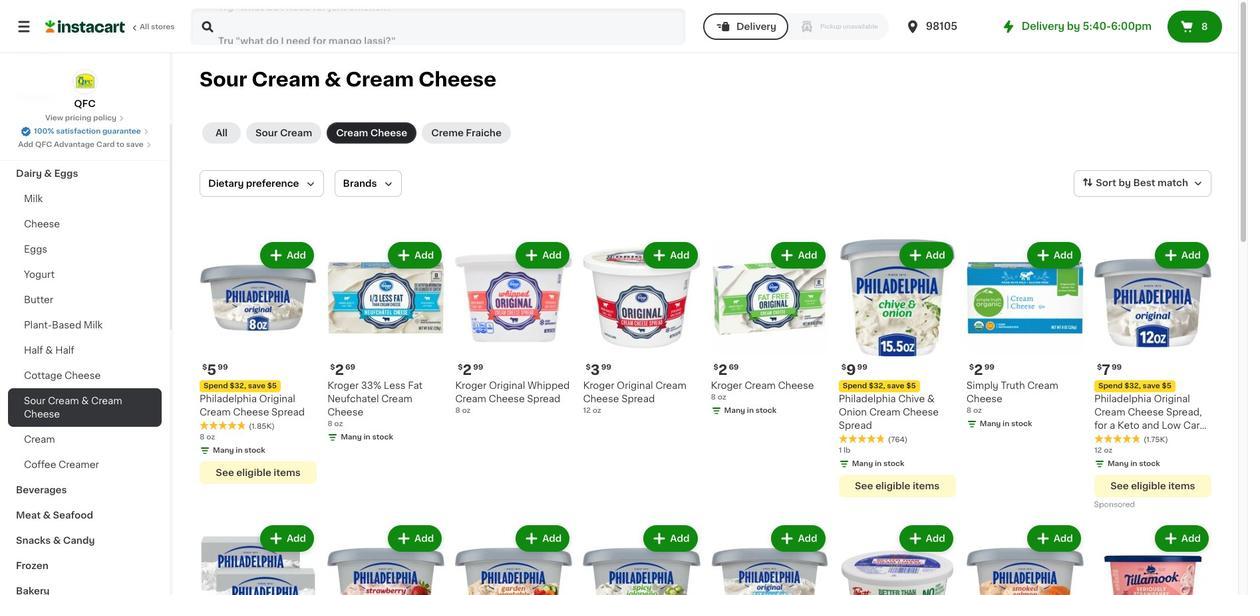Task type: locate. For each thing, give the bounding box(es) containing it.
0 horizontal spatial delivery
[[737, 22, 777, 31]]

4 kroger from the left
[[711, 381, 742, 391]]

lifestyle
[[1095, 435, 1135, 444]]

1 horizontal spatial spend $32, save $5
[[843, 383, 916, 390]]

philadelphia original cream cheese spread
[[200, 395, 305, 417]]

1 horizontal spatial delivery
[[1022, 21, 1065, 31]]

eligible
[[236, 469, 271, 478], [876, 482, 911, 491], [1131, 482, 1166, 491]]

thanksgiving link
[[8, 110, 162, 136]]

$
[[202, 364, 207, 371], [330, 364, 335, 371], [458, 364, 463, 371], [586, 364, 591, 371], [714, 364, 719, 371], [841, 364, 846, 371], [969, 364, 974, 371], [1097, 364, 1102, 371]]

$ 2 69 for kroger cream cheese
[[714, 363, 739, 377]]

card
[[96, 141, 115, 148]]

8 inside kroger 33% less fat neufchatel cream cheese 8 oz
[[327, 421, 332, 428]]

0 horizontal spatial eligible
[[236, 469, 271, 478]]

(1.85k)
[[249, 423, 275, 431]]

frozen
[[16, 562, 48, 571]]

cheese inside sour cream & cream cheese link
[[24, 410, 60, 419]]

snacks & candy
[[16, 536, 95, 546]]

1 kroger from the left
[[327, 381, 359, 391]]

99 right 9
[[857, 364, 868, 371]]

2 horizontal spatial $32,
[[1125, 383, 1141, 390]]

thanksgiving
[[16, 118, 80, 128]]

product group containing 9
[[839, 240, 956, 498]]

0 horizontal spatial all
[[140, 23, 149, 31]]

see eligible items
[[216, 469, 301, 478], [855, 482, 940, 491], [1111, 482, 1195, 491]]

12
[[583, 407, 591, 415], [1095, 447, 1102, 455]]

brands button
[[334, 170, 402, 197]]

spend $32, save $5 for 9
[[843, 383, 916, 390]]

2 $5 from the left
[[906, 383, 916, 390]]

qfc down 100%
[[35, 141, 52, 148]]

2 horizontal spatial $5
[[1162, 383, 1172, 390]]

0 horizontal spatial $32,
[[230, 383, 246, 390]]

fat
[[408, 381, 423, 391]]

milk down dairy
[[24, 194, 43, 204]]

$ 2 69 up neufchatel at the left bottom
[[330, 363, 355, 377]]

meat & seafood link
[[8, 503, 162, 528]]

6 $ from the left
[[841, 364, 846, 371]]

many in stock down (1.85k)
[[213, 447, 265, 455]]

see eligible items down the (764)
[[855, 482, 940, 491]]

1 horizontal spatial philadelphia
[[839, 395, 896, 404]]

see eligible items button down (1.85k)
[[200, 462, 317, 484]]

philadelphia inside philadelphia original cream cheese spread, for a keto and low carb lifestyle
[[1095, 395, 1152, 404]]

cheese inside cottage cheese link
[[65, 371, 101, 381]]

$ 2 99 up simply
[[969, 363, 995, 377]]

$ up kroger cream cheese 8 oz on the right of the page
[[714, 364, 719, 371]]

$ 2 99 up kroger original whipped cream cheese spread 8 oz
[[458, 363, 483, 377]]

$ up philadelphia original cream cheese spread
[[202, 364, 207, 371]]

kroger cream cheese 8 oz
[[711, 381, 814, 401]]

delivery by 5:40-6:00pm link
[[1001, 19, 1152, 35]]

0 vertical spatial by
[[1067, 21, 1080, 31]]

all left stores
[[140, 23, 149, 31]]

1 vertical spatial all
[[216, 128, 228, 138]]

2 up simply
[[974, 363, 983, 377]]

original inside kroger original whipped cream cheese spread 8 oz
[[489, 381, 525, 391]]

by inside field
[[1119, 178, 1131, 188]]

& right the "chive"
[[927, 395, 935, 404]]

1 horizontal spatial see eligible items button
[[839, 475, 956, 498]]

4 $ from the left
[[586, 364, 591, 371]]

6 99 from the left
[[1112, 364, 1122, 371]]

see eligible items button down the (764)
[[839, 475, 956, 498]]

match
[[1158, 178, 1188, 188]]

$ 3 99
[[586, 363, 611, 377]]

dietary preference button
[[200, 170, 324, 197]]

all for all stores
[[140, 23, 149, 31]]

0 horizontal spatial spend $32, save $5
[[204, 383, 277, 390]]

1 horizontal spatial by
[[1119, 178, 1131, 188]]

2 up kroger cream cheese 8 oz on the right of the page
[[719, 363, 728, 377]]

save for 9
[[887, 383, 905, 390]]

philadelphia
[[200, 395, 257, 404], [839, 395, 896, 404], [1095, 395, 1152, 404]]

all inside 'link'
[[140, 23, 149, 31]]

2 69 from the left
[[729, 364, 739, 371]]

half & half
[[24, 346, 74, 355]]

spend for 5
[[204, 383, 228, 390]]

69 up neufchatel at the left bottom
[[345, 364, 355, 371]]

99
[[218, 364, 228, 371], [473, 364, 483, 371], [601, 364, 611, 371], [857, 364, 868, 371], [985, 364, 995, 371], [1112, 364, 1122, 371]]

original inside kroger original cream cheese spread 12 oz
[[617, 381, 653, 391]]

0 horizontal spatial see eligible items button
[[200, 462, 317, 484]]

$ 2 99
[[458, 363, 483, 377], [969, 363, 995, 377]]

philadelphia inside philadelphia original cream cheese spread
[[200, 395, 257, 404]]

1 spend $32, save $5 from the left
[[204, 383, 277, 390]]

1 horizontal spatial all
[[216, 128, 228, 138]]

1 horizontal spatial $32,
[[869, 383, 885, 390]]

many in stock down kroger cream cheese 8 oz on the right of the page
[[724, 407, 777, 415]]

$ 2 69 up kroger cream cheese 8 oz on the right of the page
[[714, 363, 739, 377]]

eligible down the (764)
[[876, 482, 911, 491]]

0 horizontal spatial 12
[[583, 407, 591, 415]]

save inside "link"
[[126, 141, 144, 148]]

2 horizontal spatial sour
[[256, 128, 278, 138]]

0 horizontal spatial see
[[216, 469, 234, 478]]

whipped
[[528, 381, 570, 391]]

99 inside $ 3 99
[[601, 364, 611, 371]]

eggs down advantage
[[54, 169, 78, 178]]

many
[[724, 407, 745, 415], [980, 421, 1001, 428], [341, 434, 362, 441], [213, 447, 234, 455], [852, 461, 873, 468], [1108, 461, 1129, 468]]

& up cream cheese link
[[325, 70, 341, 89]]

oz inside kroger cream cheese 8 oz
[[718, 394, 726, 401]]

philadelphia inside philadelphia chive & onion cream cheese spread
[[839, 395, 896, 404]]

2 horizontal spatial eligible
[[1131, 482, 1166, 491]]

cream inside sour cream link
[[280, 128, 312, 138]]

8 oz
[[200, 434, 215, 441]]

lb
[[844, 447, 851, 455]]

3 2 from the left
[[719, 363, 728, 377]]

items
[[274, 469, 301, 478], [913, 482, 940, 491], [1169, 482, 1195, 491]]

see eligible items for 5
[[216, 469, 301, 478]]

2 $32, from the left
[[869, 383, 885, 390]]

99 right 7
[[1112, 364, 1122, 371]]

33%
[[361, 381, 381, 391]]

milk right based
[[84, 321, 103, 330]]

2 spend $32, save $5 from the left
[[843, 383, 916, 390]]

many down 12 oz
[[1108, 461, 1129, 468]]

3
[[591, 363, 600, 377]]

sour cream & cream cheese link
[[8, 389, 162, 427]]

cheese
[[419, 70, 496, 89], [370, 128, 407, 138], [24, 220, 60, 229], [65, 371, 101, 381], [778, 381, 814, 391], [489, 395, 525, 404], [583, 395, 619, 404], [967, 395, 1003, 404], [233, 408, 269, 417], [327, 408, 364, 417], [903, 408, 939, 417], [1128, 408, 1164, 417], [24, 410, 60, 419]]

99 up kroger original whipped cream cheese spread 8 oz
[[473, 364, 483, 371]]

2 horizontal spatial see eligible items button
[[1095, 475, 1212, 498]]

0 horizontal spatial spend
[[204, 383, 228, 390]]

eggs up yogurt
[[24, 245, 47, 254]]

12 down lifestyle on the right of the page
[[1095, 447, 1102, 455]]

3 $ from the left
[[458, 364, 463, 371]]

qfc inside "link"
[[35, 141, 52, 148]]

$5 up the "chive"
[[906, 383, 916, 390]]

2 horizontal spatial see eligible items
[[1111, 482, 1195, 491]]

99 right 5
[[218, 364, 228, 371]]

cream inside kroger original whipped cream cheese spread 8 oz
[[455, 395, 486, 404]]

oz inside kroger original whipped cream cheese spread 8 oz
[[462, 407, 471, 415]]

qfc up view pricing policy link at the top left
[[74, 99, 96, 108]]

cream inside philadelphia chive & onion cream cheese spread
[[869, 408, 901, 417]]

$ 2 69
[[330, 363, 355, 377], [714, 363, 739, 377]]

spend $32, save $5 up philadelphia original cream cheese spread
[[204, 383, 277, 390]]

cream inside cream link
[[24, 435, 55, 444]]

0 horizontal spatial eggs
[[24, 245, 47, 254]]

8 inside 8 button
[[1202, 22, 1208, 31]]

cheese inside simply truth cream cheese 8 oz
[[967, 395, 1003, 404]]

$ inside $ 7 99
[[1097, 364, 1102, 371]]

all
[[140, 23, 149, 31], [216, 128, 228, 138]]

save
[[126, 141, 144, 148], [248, 383, 265, 390], [887, 383, 905, 390], [1143, 383, 1160, 390]]

lists
[[37, 46, 60, 55]]

$ up simply
[[969, 364, 974, 371]]

$5 up philadelphia original cream cheese spread
[[267, 383, 277, 390]]

2 $ 2 99 from the left
[[969, 363, 995, 377]]

1 half from the left
[[24, 346, 43, 355]]

3 99 from the left
[[601, 364, 611, 371]]

$ up kroger original cream cheese spread 12 oz
[[586, 364, 591, 371]]

cheese inside kroger 33% less fat neufchatel cream cheese 8 oz
[[327, 408, 364, 417]]

99 right 3 on the left
[[601, 364, 611, 371]]

$ 2 99 for kroger original whipped cream cheese spread
[[458, 363, 483, 377]]

None search field
[[190, 8, 686, 45]]

0 horizontal spatial qfc
[[35, 141, 52, 148]]

0 horizontal spatial half
[[24, 346, 43, 355]]

0 vertical spatial qfc
[[74, 99, 96, 108]]

creamer
[[59, 460, 99, 470]]

0 vertical spatial sour cream & cream cheese
[[200, 70, 496, 89]]

spend for 7
[[1099, 383, 1123, 390]]

stock down kroger cream cheese 8 oz on the right of the page
[[756, 407, 777, 415]]

chive
[[898, 395, 925, 404]]

1 horizontal spatial items
[[913, 482, 940, 491]]

3 spend from the left
[[1099, 383, 1123, 390]]

sponsored badge image
[[1095, 501, 1135, 509]]

0 horizontal spatial $5
[[267, 383, 277, 390]]

8 inside kroger cream cheese 8 oz
[[711, 394, 716, 401]]

99 up simply
[[985, 364, 995, 371]]

1 vertical spatial qfc
[[35, 141, 52, 148]]

0 vertical spatial 12
[[583, 407, 591, 415]]

truth
[[1001, 381, 1025, 391]]

kroger inside kroger original cream cheese spread 12 oz
[[583, 381, 615, 391]]

$ up neufchatel at the left bottom
[[330, 364, 335, 371]]

12 down 3 on the left
[[583, 407, 591, 415]]

8 inside product group
[[200, 434, 205, 441]]

half down plant-
[[24, 346, 43, 355]]

save up philadelphia original cream cheese spread
[[248, 383, 265, 390]]

1 $ 2 99 from the left
[[458, 363, 483, 377]]

2 spend from the left
[[843, 383, 867, 390]]

many down the onion
[[852, 461, 873, 468]]

2 vertical spatial sour
[[24, 397, 45, 406]]

product group
[[200, 240, 317, 484], [327, 240, 445, 446], [455, 240, 572, 417], [583, 240, 700, 417], [711, 240, 828, 419], [839, 240, 956, 498], [967, 240, 1084, 433], [1095, 240, 1212, 512], [200, 523, 317, 596], [327, 523, 445, 596], [455, 523, 572, 596], [583, 523, 700, 596], [711, 523, 828, 596], [839, 523, 956, 596], [967, 523, 1084, 596], [1095, 523, 1212, 596]]

1 horizontal spatial $ 2 69
[[714, 363, 739, 377]]

99 inside $ 5 99
[[218, 364, 228, 371]]

original inside philadelphia original cream cheese spread, for a keto and low carb lifestyle
[[1154, 395, 1190, 404]]

2 half from the left
[[55, 346, 74, 355]]

all up dietary
[[216, 128, 228, 138]]

kroger inside kroger original whipped cream cheese spread 8 oz
[[455, 381, 487, 391]]

0 horizontal spatial 69
[[345, 364, 355, 371]]

1 horizontal spatial $ 2 99
[[969, 363, 995, 377]]

cream inside philadelphia original cream cheese spread
[[200, 408, 231, 417]]

in
[[747, 407, 754, 415], [1003, 421, 1010, 428], [364, 434, 370, 441], [236, 447, 243, 455], [875, 461, 882, 468], [1131, 461, 1137, 468]]

$5 for 5
[[267, 383, 277, 390]]

Search field
[[192, 9, 685, 44]]

4 99 from the left
[[857, 364, 868, 371]]

8 $ from the left
[[1097, 364, 1102, 371]]

seafood
[[53, 511, 93, 520]]

sour up 'all' link in the left top of the page
[[200, 70, 247, 89]]

cream link
[[8, 427, 162, 452]]

see eligible items up the sponsored badge image
[[1111, 482, 1195, 491]]

see eligible items button for 7
[[1095, 475, 1212, 498]]

kroger inside kroger 33% less fat neufchatel cream cheese 8 oz
[[327, 381, 359, 391]]

$32, up philadelphia original cream cheese spread, for a keto and low carb lifestyle
[[1125, 383, 1141, 390]]

0 vertical spatial all
[[140, 23, 149, 31]]

all for all
[[216, 128, 228, 138]]

cheese inside philadelphia chive & onion cream cheese spread
[[903, 408, 939, 417]]

1 $32, from the left
[[230, 383, 246, 390]]

0 horizontal spatial $ 2 69
[[330, 363, 355, 377]]

0 horizontal spatial sour
[[24, 397, 45, 406]]

product group containing 7
[[1095, 240, 1212, 512]]

3 spend $32, save $5 from the left
[[1099, 383, 1172, 390]]

see eligible items down (1.85k)
[[216, 469, 301, 478]]

2 up kroger original whipped cream cheese spread 8 oz
[[463, 363, 472, 377]]

spend $32, save $5 up philadelphia chive & onion cream cheese spread in the bottom of the page
[[843, 383, 916, 390]]

a
[[1110, 421, 1115, 431]]

1 horizontal spatial eligible
[[876, 482, 911, 491]]

original for kroger original whipped cream cheese spread 8 oz
[[489, 381, 525, 391]]

1 spend from the left
[[204, 383, 228, 390]]

in down kroger cream cheese 8 oz on the right of the page
[[747, 407, 754, 415]]

spend $32, save $5 down $ 7 99
[[1099, 383, 1172, 390]]

1 vertical spatial sour cream & cream cheese
[[24, 397, 122, 419]]

philadelphia up keto
[[1095, 395, 1152, 404]]

2 horizontal spatial spend $32, save $5
[[1099, 383, 1172, 390]]

sour down cottage
[[24, 397, 45, 406]]

1 $5 from the left
[[267, 383, 277, 390]]

1 horizontal spatial spend
[[843, 383, 867, 390]]

original for kroger original cream cheese spread 12 oz
[[617, 381, 653, 391]]

kroger for spread
[[583, 381, 615, 391]]

1 horizontal spatial 69
[[729, 364, 739, 371]]

1 2 from the left
[[335, 363, 344, 377]]

cheese inside kroger original whipped cream cheese spread 8 oz
[[489, 395, 525, 404]]

stock down (1.75k)
[[1139, 461, 1160, 468]]

candy
[[63, 536, 95, 546]]

2 horizontal spatial philadelphia
[[1095, 395, 1152, 404]]

spread,
[[1166, 408, 1202, 417]]

$ up kroger original whipped cream cheese spread 8 oz
[[458, 364, 463, 371]]

0 vertical spatial sour
[[200, 70, 247, 89]]

philadelphia up the onion
[[839, 395, 896, 404]]

spend down $ 9 99
[[843, 383, 867, 390]]

delivery inside button
[[737, 22, 777, 31]]

milk
[[24, 194, 43, 204], [84, 321, 103, 330]]

$32, up philadelphia original cream cheese spread
[[230, 383, 246, 390]]

2 kroger from the left
[[455, 381, 487, 391]]

spend down $ 7 99
[[1099, 383, 1123, 390]]

2 for kroger original whipped cream cheese spread
[[463, 363, 472, 377]]

5 99 from the left
[[985, 364, 995, 371]]

philadelphia original cream cheese spread, for a keto and low carb lifestyle
[[1095, 395, 1206, 444]]

milk link
[[8, 186, 162, 212]]

by right sort
[[1119, 178, 1131, 188]]

1 $ from the left
[[202, 364, 207, 371]]

cream inside kroger original cream cheese spread 12 oz
[[656, 381, 687, 391]]

half & half link
[[8, 338, 162, 363]]

0 horizontal spatial see eligible items
[[216, 469, 301, 478]]

yogurt
[[24, 270, 55, 279]]

2 $ 2 69 from the left
[[714, 363, 739, 377]]

3 kroger from the left
[[583, 381, 615, 391]]

view pricing policy link
[[45, 113, 125, 124]]

many down kroger cream cheese 8 oz on the right of the page
[[724, 407, 745, 415]]

sour cream & cream cheese down "cottage cheese"
[[24, 397, 122, 419]]

dietary preference
[[208, 179, 299, 188]]

& inside philadelphia chive & onion cream cheese spread
[[927, 395, 935, 404]]

save right to at the left of the page
[[126, 141, 144, 148]]

1 $ 2 69 from the left
[[330, 363, 355, 377]]

2 horizontal spatial items
[[1169, 482, 1195, 491]]

stock
[[756, 407, 777, 415], [1011, 421, 1032, 428], [372, 434, 393, 441], [244, 447, 265, 455], [884, 461, 905, 468], [1139, 461, 1160, 468]]

philadelphia for 9
[[839, 395, 896, 404]]

dietary
[[208, 179, 244, 188]]

3 $5 from the left
[[1162, 383, 1172, 390]]

cream inside kroger cream cheese 8 oz
[[745, 381, 776, 391]]

69 for 33%
[[345, 364, 355, 371]]

1 horizontal spatial half
[[55, 346, 74, 355]]

1 horizontal spatial see eligible items
[[855, 482, 940, 491]]

items for 9
[[913, 482, 940, 491]]

philadelphia for 5
[[200, 395, 257, 404]]

spread inside kroger original whipped cream cheese spread 8 oz
[[527, 395, 561, 404]]

1 vertical spatial eggs
[[24, 245, 47, 254]]

eligible up the sponsored badge image
[[1131, 482, 1166, 491]]

based
[[52, 321, 81, 330]]

kroger inside kroger cream cheese 8 oz
[[711, 381, 742, 391]]

0 vertical spatial eggs
[[54, 169, 78, 178]]

$ up for
[[1097, 364, 1102, 371]]

0 horizontal spatial sour cream & cream cheese
[[24, 397, 122, 419]]

save up the "chive"
[[887, 383, 905, 390]]

1 vertical spatial sour
[[256, 128, 278, 138]]

& left 'candy'
[[53, 536, 61, 546]]

sour cream & cream cheese up cream cheese link
[[200, 70, 496, 89]]

& down cottage cheese link
[[81, 397, 89, 406]]

see eligible items button
[[200, 462, 317, 484], [839, 475, 956, 498], [1095, 475, 1212, 498]]

$32,
[[230, 383, 246, 390], [869, 383, 885, 390], [1125, 383, 1141, 390]]

2
[[335, 363, 344, 377], [463, 363, 472, 377], [719, 363, 728, 377], [974, 363, 983, 377]]

0 horizontal spatial items
[[274, 469, 301, 478]]

1 horizontal spatial $5
[[906, 383, 916, 390]]

cheese inside cream cheese link
[[370, 128, 407, 138]]

best match
[[1133, 178, 1188, 188]]

spend down $ 5 99
[[204, 383, 228, 390]]

cream inside kroger 33% less fat neufchatel cream cheese 8 oz
[[381, 395, 412, 404]]

1 horizontal spatial 12
[[1095, 447, 1102, 455]]

1 vertical spatial by
[[1119, 178, 1131, 188]]

oz
[[718, 394, 726, 401], [462, 407, 471, 415], [593, 407, 601, 415], [973, 407, 982, 415], [334, 421, 343, 428], [206, 434, 215, 441], [1104, 447, 1113, 455]]

0 horizontal spatial $ 2 99
[[458, 363, 483, 377]]

philadelphia down $ 5 99
[[200, 395, 257, 404]]

1 philadelphia from the left
[[200, 395, 257, 404]]

100%
[[34, 128, 54, 135]]

eligible down (1.85k)
[[236, 469, 271, 478]]

to
[[117, 141, 124, 148]]

and
[[1142, 421, 1160, 431]]

2 2 from the left
[[463, 363, 472, 377]]

many in stock down lifestyle on the right of the page
[[1108, 461, 1160, 468]]

0 vertical spatial milk
[[24, 194, 43, 204]]

qfc
[[74, 99, 96, 108], [35, 141, 52, 148]]

0 horizontal spatial philadelphia
[[200, 395, 257, 404]]

$32, up philadelphia chive & onion cream cheese spread in the bottom of the page
[[869, 383, 885, 390]]

$5 for 9
[[906, 383, 916, 390]]

7 $ from the left
[[969, 364, 974, 371]]

$ inside $ 9 99
[[841, 364, 846, 371]]

8 inside kroger original whipped cream cheese spread 8 oz
[[455, 407, 460, 415]]

1 horizontal spatial milk
[[84, 321, 103, 330]]

1 69 from the left
[[345, 364, 355, 371]]

spread inside kroger original cream cheese spread 12 oz
[[622, 395, 655, 404]]

stock down (1.85k)
[[244, 447, 265, 455]]

★★★★★
[[200, 421, 246, 431], [200, 421, 246, 431], [839, 435, 885, 444], [839, 435, 885, 444], [1095, 435, 1141, 444], [1095, 435, 1141, 444]]

3 $32, from the left
[[1125, 383, 1141, 390]]

stock down simply truth cream cheese 8 oz
[[1011, 421, 1032, 428]]

69 up kroger cream cheese 8 oz on the right of the page
[[729, 364, 739, 371]]

1 vertical spatial milk
[[84, 321, 103, 330]]

3 philadelphia from the left
[[1095, 395, 1152, 404]]

cheese inside kroger original cream cheese spread 12 oz
[[583, 395, 619, 404]]

2 horizontal spatial see
[[1111, 482, 1129, 491]]

1 horizontal spatial qfc
[[74, 99, 96, 108]]

many in stock down simply truth cream cheese 8 oz
[[980, 421, 1032, 428]]

4 2 from the left
[[974, 363, 983, 377]]

half down the plant-based milk
[[55, 346, 74, 355]]

by left 5:40-
[[1067, 21, 1080, 31]]

save up philadelphia original cream cheese spread, for a keto and low carb lifestyle
[[1143, 383, 1160, 390]]

qfc link
[[72, 69, 97, 110]]

oz inside kroger original cream cheese spread 12 oz
[[593, 407, 601, 415]]

0 horizontal spatial by
[[1067, 21, 1080, 31]]

2 up neufchatel at the left bottom
[[335, 363, 344, 377]]

original inside philadelphia original cream cheese spread
[[259, 395, 295, 404]]

eligible for 7
[[1131, 482, 1166, 491]]

$32, for 7
[[1125, 383, 1141, 390]]

1 99 from the left
[[218, 364, 228, 371]]

all stores
[[140, 23, 175, 31]]

kroger for cheese
[[455, 381, 487, 391]]

sour cream & cream cheese inside sour cream & cream cheese link
[[24, 397, 122, 419]]

2 philadelphia from the left
[[839, 395, 896, 404]]

$ 7 99
[[1097, 363, 1122, 377]]

add qfc advantage card to save link
[[18, 140, 152, 150]]

$5 up spread,
[[1162, 383, 1172, 390]]

sour right 'all' link in the left top of the page
[[256, 128, 278, 138]]

original
[[489, 381, 525, 391], [617, 381, 653, 391], [259, 395, 295, 404], [1154, 395, 1190, 404]]

2 horizontal spatial spend
[[1099, 383, 1123, 390]]

instacart logo image
[[45, 19, 125, 35]]

1 horizontal spatial see
[[855, 482, 873, 491]]



Task type: vqa. For each thing, say whether or not it's contained in the screenshot.
the right the 3
no



Task type: describe. For each thing, give the bounding box(es) containing it.
stock down kroger 33% less fat neufchatel cream cheese 8 oz
[[372, 434, 393, 441]]

plant-based milk link
[[8, 313, 162, 338]]

sour cream
[[256, 128, 312, 138]]

in down kroger 33% less fat neufchatel cream cheese 8 oz
[[364, 434, 370, 441]]

eligible for 5
[[236, 469, 271, 478]]

kroger original cream cheese spread 12 oz
[[583, 381, 687, 415]]

beverages link
[[8, 478, 162, 503]]

recipes link
[[8, 85, 162, 110]]

spend $32, save $5 for 7
[[1099, 383, 1172, 390]]

spend for 9
[[843, 383, 867, 390]]

Best match Sort by field
[[1074, 170, 1212, 197]]

add qfc advantage card to save
[[18, 141, 144, 148]]

all stores link
[[45, 8, 176, 45]]

plant-based milk
[[24, 321, 103, 330]]

philadelphia for 7
[[1095, 395, 1152, 404]]

original for philadelphia original cream cheese spread, for a keto and low carb lifestyle
[[1154, 395, 1190, 404]]

eligible for 9
[[876, 482, 911, 491]]

2 for kroger cream cheese
[[719, 363, 728, 377]]

$5 for 7
[[1162, 383, 1172, 390]]

best
[[1133, 178, 1156, 188]]

sour inside the sour cream & cream cheese
[[24, 397, 45, 406]]

98105
[[926, 21, 958, 31]]

brands
[[343, 179, 377, 188]]

for
[[1095, 421, 1107, 431]]

creme fraiche
[[431, 128, 502, 138]]

99 inside $ 7 99
[[1112, 364, 1122, 371]]

pricing
[[65, 114, 91, 122]]

dairy & eggs
[[16, 169, 78, 178]]

cream cheese
[[336, 128, 407, 138]]

$ inside $ 5 99
[[202, 364, 207, 371]]

& up cottage
[[45, 346, 53, 355]]

neufchatel
[[327, 395, 379, 404]]

beverages
[[16, 486, 67, 495]]

1 horizontal spatial eggs
[[54, 169, 78, 178]]

lists link
[[8, 37, 162, 64]]

& right dairy
[[44, 169, 52, 178]]

cheese inside kroger cream cheese 8 oz
[[778, 381, 814, 391]]

0 horizontal spatial milk
[[24, 194, 43, 204]]

1 vertical spatial 12
[[1095, 447, 1102, 455]]

2 for simply truth cream cheese
[[974, 363, 983, 377]]

100% satisfaction guarantee button
[[21, 124, 149, 137]]

dairy & eggs link
[[8, 161, 162, 186]]

snacks & candy link
[[8, 528, 162, 554]]

kroger for oz
[[711, 381, 742, 391]]

keto
[[1118, 421, 1140, 431]]

many down neufchatel at the left bottom
[[341, 434, 362, 441]]

2 99 from the left
[[473, 364, 483, 371]]

kroger 33% less fat neufchatel cream cheese 8 oz
[[327, 381, 423, 428]]

by for sort
[[1119, 178, 1131, 188]]

$ inside $ 3 99
[[586, 364, 591, 371]]

advantage
[[54, 141, 95, 148]]

save for 7
[[1143, 383, 1160, 390]]

cheese link
[[8, 212, 162, 237]]

items for 7
[[1169, 482, 1195, 491]]

$32, for 9
[[869, 383, 885, 390]]

product group containing 5
[[200, 240, 317, 484]]

frozen link
[[8, 554, 162, 579]]

delivery for delivery by 5:40-6:00pm
[[1022, 21, 1065, 31]]

kroger original whipped cream cheese spread 8 oz
[[455, 381, 570, 415]]

philadelphia chive & onion cream cheese spread
[[839, 395, 939, 431]]

12 inside kroger original cream cheese spread 12 oz
[[583, 407, 591, 415]]

yogurt link
[[8, 262, 162, 287]]

see for 5
[[216, 469, 234, 478]]

$32, for 5
[[230, 383, 246, 390]]

cottage cheese link
[[8, 363, 162, 389]]

produce
[[16, 144, 57, 153]]

eggs link
[[8, 237, 162, 262]]

many down 8 oz
[[213, 447, 234, 455]]

view pricing policy
[[45, 114, 117, 122]]

5:40-
[[1083, 21, 1111, 31]]

oz inside kroger 33% less fat neufchatel cream cheese 8 oz
[[334, 421, 343, 428]]

satisfaction
[[56, 128, 101, 135]]

see eligible items button for 9
[[839, 475, 956, 498]]

1 horizontal spatial sour cream & cream cheese
[[200, 70, 496, 89]]

& right meat
[[43, 511, 51, 520]]

9
[[846, 363, 856, 377]]

spread inside philadelphia original cream cheese spread
[[271, 408, 305, 417]]

save for 5
[[248, 383, 265, 390]]

see eligible items for 7
[[1111, 482, 1195, 491]]

stock down the (764)
[[884, 461, 905, 468]]

add inside "link"
[[18, 141, 33, 148]]

cheese inside philadelphia original cream cheese spread, for a keto and low carb lifestyle
[[1128, 408, 1164, 417]]

2 for kroger 33% less fat neufchatel cream cheese
[[335, 363, 344, 377]]

coffee creamer
[[24, 460, 99, 470]]

$ 2 99 for simply truth cream cheese
[[969, 363, 995, 377]]

sour cream link
[[246, 122, 321, 144]]

less
[[384, 381, 406, 391]]

cottage cheese
[[24, 371, 101, 381]]

by for delivery
[[1067, 21, 1080, 31]]

cottage
[[24, 371, 62, 381]]

onion
[[839, 408, 867, 417]]

many in stock down the (764)
[[852, 461, 905, 468]]

many in stock down kroger 33% less fat neufchatel cream cheese 8 oz
[[341, 434, 393, 441]]

spend $32, save $5 for 5
[[204, 383, 277, 390]]

in down philadelphia original cream cheese spread
[[236, 447, 243, 455]]

product group containing 3
[[583, 240, 700, 417]]

see for 7
[[1111, 482, 1129, 491]]

8 inside simply truth cream cheese 8 oz
[[967, 407, 972, 415]]

meat & seafood
[[16, 511, 93, 520]]

coffee
[[24, 460, 56, 470]]

cream cheese link
[[327, 122, 417, 144]]

sort by
[[1096, 178, 1131, 188]]

simply truth cream cheese 8 oz
[[967, 381, 1059, 415]]

in down philadelphia chive & onion cream cheese spread in the bottom of the page
[[875, 461, 882, 468]]

original for philadelphia original cream cheese spread
[[259, 395, 295, 404]]

cream inside philadelphia original cream cheese spread, for a keto and low carb lifestyle
[[1095, 408, 1126, 417]]

sort
[[1096, 178, 1117, 188]]

(1.75k)
[[1144, 437, 1168, 444]]

in down lifestyle on the right of the page
[[1131, 461, 1137, 468]]

5
[[207, 363, 216, 377]]

8 button
[[1168, 11, 1222, 43]]

many down simply truth cream cheese 8 oz
[[980, 421, 1001, 428]]

qfc logo image
[[72, 69, 97, 94]]

service type group
[[703, 13, 889, 40]]

cheese inside cheese 'link'
[[24, 220, 60, 229]]

snacks
[[16, 536, 51, 546]]

see for 9
[[855, 482, 873, 491]]

$ 2 69 for kroger 33% less fat neufchatel cream cheese
[[330, 363, 355, 377]]

oz inside simply truth cream cheese 8 oz
[[973, 407, 982, 415]]

see eligible items button for 5
[[200, 462, 317, 484]]

simply
[[967, 381, 999, 391]]

cheese inside philadelphia original cream cheese spread
[[233, 408, 269, 417]]

6:00pm
[[1111, 21, 1152, 31]]

spread inside philadelphia chive & onion cream cheese spread
[[839, 421, 872, 431]]

delivery for delivery
[[737, 22, 777, 31]]

guarantee
[[102, 128, 141, 135]]

$ 9 99
[[841, 363, 868, 377]]

preference
[[246, 179, 299, 188]]

12 oz
[[1095, 447, 1113, 455]]

stores
[[151, 23, 175, 31]]

creme fraiche link
[[422, 122, 511, 144]]

view
[[45, 114, 63, 122]]

cream inside cream cheese link
[[336, 128, 368, 138]]

plant-
[[24, 321, 52, 330]]

items for 5
[[274, 469, 301, 478]]

creme
[[431, 128, 464, 138]]

low
[[1162, 421, 1181, 431]]

kroger for neufchatel
[[327, 381, 359, 391]]

100% satisfaction guarantee
[[34, 128, 141, 135]]

69 for cream
[[729, 364, 739, 371]]

98105 button
[[905, 8, 985, 45]]

$ 5 99
[[202, 363, 228, 377]]

cream inside simply truth cream cheese 8 oz
[[1028, 381, 1059, 391]]

1 horizontal spatial sour
[[200, 70, 247, 89]]

99 inside $ 9 99
[[857, 364, 868, 371]]

in down simply truth cream cheese 8 oz
[[1003, 421, 1010, 428]]

5 $ from the left
[[714, 364, 719, 371]]

butter link
[[8, 287, 162, 313]]

delivery by 5:40-6:00pm
[[1022, 21, 1152, 31]]

see eligible items for 9
[[855, 482, 940, 491]]

butter
[[24, 295, 53, 305]]

2 $ from the left
[[330, 364, 335, 371]]

7
[[1102, 363, 1110, 377]]

(764)
[[888, 437, 908, 444]]



